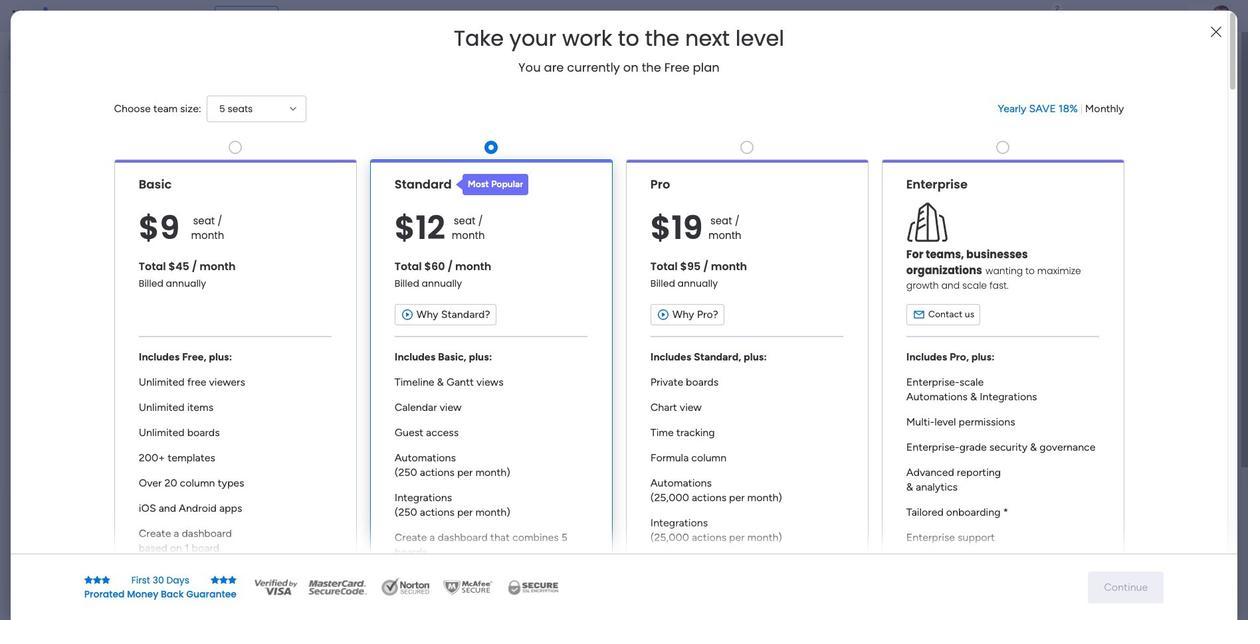 Task type: vqa. For each thing, say whether or not it's contained in the screenshot.
bottom Terry Turtle image
yes



Task type: locate. For each thing, give the bounding box(es) containing it.
0 horizontal spatial terry turtle image
[[276, 595, 303, 621]]

close recently visited image
[[245, 108, 261, 124]]

list box
[[0, 155, 169, 473]]

standard tier selected option
[[370, 159, 612, 600]]

check circle image
[[1009, 142, 1017, 152]]

1 horizontal spatial star image
[[228, 576, 237, 585]]

1 horizontal spatial add to favorites image
[[686, 243, 699, 256]]

1 horizontal spatial component image
[[731, 264, 743, 275]]

option
[[8, 40, 162, 61], [8, 62, 162, 84], [0, 157, 169, 160]]

terry turtle image down terry turtle image
[[276, 595, 303, 621]]

terry turtle image
[[1211, 5, 1232, 27], [276, 595, 303, 621]]

1 vertical spatial terry turtle image
[[276, 595, 303, 621]]

verified by visa image
[[253, 578, 299, 598]]

mcafee secure image
[[441, 578, 494, 598]]

1 component image from the left
[[496, 264, 508, 275]]

3 star image from the left
[[211, 576, 219, 585]]

terry turtle image right help icon
[[1211, 5, 1232, 27]]

search everything image
[[1133, 9, 1146, 23]]

select product image
[[12, 9, 25, 23]]

0 horizontal spatial component image
[[496, 264, 508, 275]]

notifications image
[[1012, 9, 1026, 23]]

2 vertical spatial option
[[0, 157, 169, 160]]

1 horizontal spatial terry turtle image
[[1211, 5, 1232, 27]]

circle o image
[[1009, 159, 1017, 169]]

0 vertical spatial option
[[8, 40, 162, 61]]

monday marketplace image
[[1100, 9, 1113, 23]]

invite members image
[[1071, 9, 1084, 23]]

1 vertical spatial option
[[8, 62, 162, 84]]

component image
[[496, 264, 508, 275], [731, 264, 743, 275]]

getting started element
[[989, 484, 1188, 538]]

add to favorites image
[[686, 243, 699, 256], [451, 406, 465, 419]]

update feed image
[[1041, 9, 1055, 23]]

basic tier selected option
[[114, 159, 357, 600]]

section head
[[456, 174, 529, 195]]

2 element
[[379, 500, 395, 516], [379, 500, 395, 516]]

mastercard secure code image
[[304, 578, 371, 598]]

pro tier selected option
[[626, 159, 868, 600]]

star image
[[84, 576, 93, 585], [93, 576, 102, 585], [211, 576, 219, 585], [219, 576, 228, 585]]

0 horizontal spatial add to favorites image
[[451, 406, 465, 419]]

1 star image from the left
[[102, 576, 110, 585]]

heading
[[454, 27, 784, 51]]

star image
[[102, 576, 110, 585], [228, 576, 237, 585]]

see plans image
[[220, 9, 232, 23]]

1 vertical spatial add to favorites image
[[451, 406, 465, 419]]

0 horizontal spatial star image
[[102, 576, 110, 585]]



Task type: describe. For each thing, give the bounding box(es) containing it.
templates image image
[[1001, 267, 1176, 359]]

2 image
[[1051, 1, 1063, 16]]

0 vertical spatial terry turtle image
[[1211, 5, 1232, 27]]

add to favorites image
[[921, 243, 934, 256]]

enterprise tier selected option
[[882, 159, 1124, 600]]

ssl encrypted image
[[500, 578, 566, 598]]

2 component image from the left
[[731, 264, 743, 275]]

tier options list box
[[114, 135, 1124, 600]]

1 star image from the left
[[84, 576, 93, 585]]

quick search results list box
[[245, 124, 957, 463]]

norton secured image
[[376, 578, 436, 598]]

4 star image from the left
[[219, 576, 228, 585]]

2 star image from the left
[[93, 576, 102, 585]]

section head inside standard tier selected option
[[456, 174, 529, 195]]

billing cycle selection group
[[998, 102, 1124, 116]]

remove from favorites image
[[451, 243, 465, 256]]

help image
[[1162, 9, 1175, 23]]

2 star image from the left
[[228, 576, 237, 585]]

terry turtle image
[[276, 546, 303, 573]]

0 vertical spatial add to favorites image
[[686, 243, 699, 256]]



